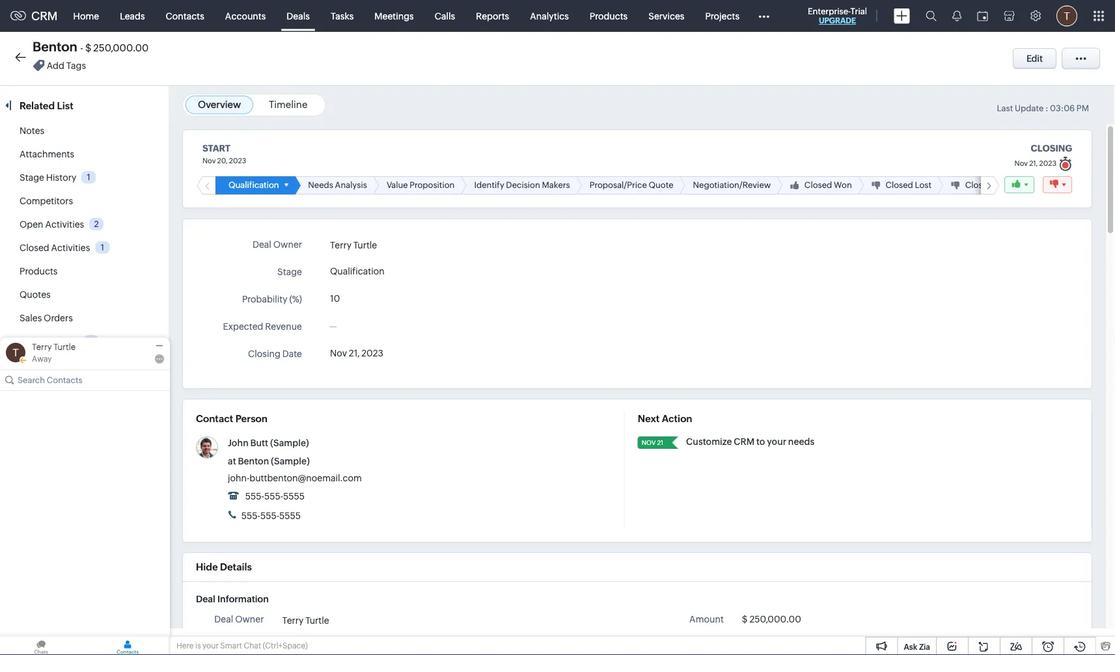 Task type: locate. For each thing, give the bounding box(es) containing it.
1 right history
[[87, 172, 90, 182]]

21, inside closing nov 21, 2023
[[1029, 159, 1038, 168]]

1 horizontal spatial terry
[[282, 615, 304, 626]]

2 horizontal spatial turtle
[[353, 240, 377, 250]]

deal
[[253, 239, 271, 250], [196, 594, 215, 604], [214, 614, 233, 625]]

amount
[[690, 614, 724, 625]]

(sample) up benton (sample) link
[[270, 438, 309, 449]]

0 horizontal spatial 21,
[[349, 348, 360, 359]]

1 horizontal spatial turtle
[[305, 615, 329, 626]]

$ right -
[[85, 42, 91, 54]]

related
[[20, 100, 55, 111]]

1 horizontal spatial contact
[[196, 413, 233, 425]]

negotiation/review
[[693, 180, 771, 190]]

contact
[[20, 337, 54, 347], [196, 413, 233, 425]]

benton
[[33, 39, 77, 54], [238, 456, 269, 467]]

0 horizontal spatial 2023
[[229, 157, 246, 165]]

nov
[[202, 157, 216, 165], [1015, 159, 1028, 168], [330, 348, 347, 359], [642, 439, 656, 447]]

1 vertical spatial owner
[[235, 614, 264, 625]]

0 vertical spatial deal owner
[[253, 239, 302, 250]]

needs
[[308, 180, 333, 190]]

2 vertical spatial turtle
[[305, 615, 329, 626]]

Search Contacts text field
[[18, 370, 154, 391]]

1 vertical spatial 555-555-5555
[[240, 511, 301, 521]]

contact up away
[[20, 337, 54, 347]]

1
[[87, 172, 90, 182], [101, 243, 104, 253], [89, 336, 93, 346]]

nov 21
[[642, 439, 663, 447]]

1 vertical spatial qualification
[[330, 266, 385, 277]]

lost for closed lost to competition
[[995, 180, 1011, 190]]

closed for closed lost to competition
[[965, 180, 993, 190]]

emails
[[20, 360, 47, 370]]

benton up the add
[[33, 39, 77, 54]]

1 horizontal spatial owner
[[273, 239, 302, 250]]

turtle
[[353, 240, 377, 250], [54, 342, 76, 352], [305, 615, 329, 626]]

products up quotes link
[[20, 266, 58, 277]]

1 for contact roles
[[89, 336, 93, 346]]

create menu element
[[886, 0, 918, 32]]

signals element
[[945, 0, 969, 32]]

1 vertical spatial activities
[[51, 243, 90, 253]]

Other Modules field
[[750, 6, 778, 26]]

information
[[217, 594, 269, 604]]

(ctrl+space)
[[263, 642, 308, 651]]

0 horizontal spatial products link
[[20, 266, 58, 277]]

calls
[[435, 11, 455, 21]]

meetings link
[[364, 0, 424, 32]]

details
[[220, 562, 252, 573]]

stage up the (%)
[[277, 267, 302, 277]]

1 horizontal spatial $
[[742, 615, 748, 625]]

1 vertical spatial products
[[20, 266, 58, 277]]

proposal/price
[[590, 180, 647, 190]]

competition
[[1023, 180, 1073, 190]]

activities up closed activities link
[[45, 219, 84, 230]]

0 vertical spatial contact
[[20, 337, 54, 347]]

0 horizontal spatial terry
[[32, 342, 52, 352]]

open
[[20, 219, 43, 230]]

notes link
[[20, 126, 44, 136]]

1 vertical spatial contact
[[196, 413, 233, 425]]

2 horizontal spatial terry turtle
[[330, 240, 377, 250]]

closed lost to competition
[[965, 180, 1073, 190]]

1 vertical spatial 21,
[[349, 348, 360, 359]]

deal up "probability"
[[253, 239, 271, 250]]

terry
[[330, 240, 352, 250], [32, 342, 52, 352], [282, 615, 304, 626]]

21
[[657, 439, 663, 447]]

activities
[[45, 219, 84, 230], [51, 243, 90, 253]]

1 for stage history
[[87, 172, 90, 182]]

0 vertical spatial 21,
[[1029, 159, 1038, 168]]

buttbenton@noemail.com
[[250, 473, 362, 484]]

0 horizontal spatial turtle
[[54, 342, 76, 352]]

2
[[94, 219, 99, 229]]

1 horizontal spatial to
[[1013, 180, 1021, 190]]

enterprise-trial upgrade
[[808, 6, 867, 25]]

turtle down orders
[[54, 342, 76, 352]]

1 vertical spatial stage
[[277, 267, 302, 277]]

leads
[[120, 11, 145, 21]]

0 vertical spatial benton
[[33, 39, 77, 54]]

2023 inside closing nov 21, 2023
[[1039, 159, 1057, 168]]

products left services link
[[590, 11, 628, 21]]

crm left home link
[[31, 9, 58, 23]]

upgrade
[[819, 16, 856, 25]]

1 vertical spatial (sample)
[[271, 456, 310, 467]]

2 vertical spatial 1
[[89, 336, 93, 346]]

quote
[[649, 180, 674, 190]]

nov left 20,
[[202, 157, 216, 165]]

0 vertical spatial products link
[[579, 0, 638, 32]]

expected revenue
[[223, 321, 302, 332]]

2 vertical spatial terry
[[282, 615, 304, 626]]

crm link
[[10, 9, 58, 23]]

0 vertical spatial 555-555-5555
[[243, 492, 305, 502]]

qualification
[[229, 180, 279, 190], [330, 266, 385, 277]]

0 horizontal spatial contact
[[20, 337, 54, 347]]

projects
[[705, 11, 740, 21]]

meetings
[[375, 11, 414, 21]]

(sample)
[[270, 438, 309, 449], [271, 456, 310, 467]]

hide
[[196, 562, 218, 573]]

1 right roles
[[89, 336, 93, 346]]

products link left services
[[579, 0, 638, 32]]

stage up competitors
[[20, 173, 44, 183]]

proposition
[[410, 180, 455, 190]]

activities for closed activities
[[51, 243, 90, 253]]

terry turtle up away
[[32, 342, 76, 352]]

closed
[[805, 180, 832, 190], [886, 180, 913, 190], [965, 180, 993, 190], [20, 243, 49, 253]]

21, down closing
[[1029, 159, 1038, 168]]

qualification down start nov 20, 2023
[[229, 180, 279, 190]]

contact person
[[196, 413, 268, 425]]

to left the needs
[[756, 437, 765, 447]]

1 horizontal spatial 2023
[[362, 348, 383, 359]]

your right is
[[202, 642, 219, 651]]

closed for closed won
[[805, 180, 832, 190]]

1 lost from the left
[[915, 180, 932, 190]]

search element
[[918, 0, 945, 32]]

deal information
[[196, 594, 269, 604]]

1 vertical spatial deal
[[196, 594, 215, 604]]

deal down hide
[[196, 594, 215, 604]]

0 horizontal spatial $
[[85, 42, 91, 54]]

-
[[80, 42, 83, 54]]

owner
[[273, 239, 302, 250], [235, 614, 264, 625]]

benton (sample) link
[[238, 456, 310, 467]]

john-
[[228, 473, 250, 484]]

0 vertical spatial $
[[85, 42, 91, 54]]

1 horizontal spatial products
[[590, 11, 628, 21]]

owner down information
[[235, 614, 264, 625]]

1 horizontal spatial lost
[[995, 180, 1011, 190]]

your left the needs
[[767, 437, 787, 447]]

1 vertical spatial 1
[[101, 243, 104, 253]]

1 vertical spatial deal owner
[[214, 614, 264, 625]]

2 horizontal spatial 2023
[[1039, 159, 1057, 168]]

to left competition
[[1013, 180, 1021, 190]]

(sample) up john-buttbenton@noemail.com
[[271, 456, 310, 467]]

1 vertical spatial benton
[[238, 456, 269, 467]]

:
[[1046, 104, 1048, 113]]

1 horizontal spatial benton
[[238, 456, 269, 467]]

1 horizontal spatial stage
[[277, 267, 302, 277]]

products link
[[579, 0, 638, 32], [20, 266, 58, 277]]

0 vertical spatial your
[[767, 437, 787, 447]]

edit
[[1027, 53, 1043, 64]]

(sample) for john butt (sample)
[[270, 438, 309, 449]]

0 vertical spatial 1
[[87, 172, 90, 182]]

2023 inside start nov 20, 2023
[[229, 157, 246, 165]]

emails link
[[20, 360, 47, 370]]

benton down butt
[[238, 456, 269, 467]]

0 vertical spatial owner
[[273, 239, 302, 250]]

0 vertical spatial crm
[[31, 9, 58, 23]]

0 vertical spatial activities
[[45, 219, 84, 230]]

0 vertical spatial (sample)
[[270, 438, 309, 449]]

0 horizontal spatial 250,000.00
[[93, 42, 149, 54]]

terry up the (ctrl+space)
[[282, 615, 304, 626]]

john butt (sample)
[[228, 438, 309, 449]]

1 right closed activities link
[[101, 243, 104, 253]]

activities down "open activities" link
[[51, 243, 90, 253]]

0 vertical spatial to
[[1013, 180, 1021, 190]]

turtle up the (ctrl+space)
[[305, 615, 329, 626]]

0 horizontal spatial lost
[[915, 180, 932, 190]]

create menu image
[[894, 8, 910, 24]]

crm right the customize
[[734, 437, 755, 447]]

next
[[638, 413, 660, 425]]

tasks link
[[320, 0, 364, 32]]

0 vertical spatial turtle
[[353, 240, 377, 250]]

0 horizontal spatial terry turtle
[[32, 342, 76, 352]]

customize crm to your needs link
[[686, 437, 815, 447]]

1 vertical spatial your
[[202, 642, 219, 651]]

1 vertical spatial to
[[756, 437, 765, 447]]

deal owner down information
[[214, 614, 264, 625]]

0 horizontal spatial benton
[[33, 39, 77, 54]]

owner up the (%)
[[273, 239, 302, 250]]

stage
[[20, 173, 44, 183], [277, 267, 302, 277]]

reports
[[476, 11, 509, 21]]

closing
[[248, 349, 280, 359]]

0 horizontal spatial your
[[202, 642, 219, 651]]

1 vertical spatial 250,000.00
[[750, 615, 801, 625]]

deal owner up probability (%) on the left of page
[[253, 239, 302, 250]]

contact roles link
[[20, 337, 79, 347]]

1 horizontal spatial qualification
[[330, 266, 385, 277]]

0 horizontal spatial to
[[756, 437, 765, 447]]

0 vertical spatial 5555
[[283, 492, 305, 502]]

terry turtle
[[330, 240, 377, 250], [32, 342, 76, 352], [282, 615, 329, 626]]

0 vertical spatial products
[[590, 11, 628, 21]]

1 horizontal spatial 21,
[[1029, 159, 1038, 168]]

products link up quotes link
[[20, 266, 58, 277]]

contact up john
[[196, 413, 233, 425]]

1 vertical spatial $
[[742, 615, 748, 625]]

edit button
[[1013, 48, 1057, 69]]

0 vertical spatial deal
[[253, 239, 271, 250]]

$ inside benton - $ 250,000.00
[[85, 42, 91, 54]]

1 horizontal spatial terry turtle
[[282, 615, 329, 626]]

terry turtle up 10
[[330, 240, 377, 250]]

timeline
[[269, 99, 308, 110]]

0 vertical spatial qualification
[[229, 180, 279, 190]]

contact for contact roles
[[20, 337, 54, 347]]

terry up 10
[[330, 240, 352, 250]]

0 horizontal spatial stage
[[20, 173, 44, 183]]

$ right amount
[[742, 615, 748, 625]]

0 vertical spatial stage
[[20, 173, 44, 183]]

21, right date
[[349, 348, 360, 359]]

terry up away
[[32, 342, 52, 352]]

qualification up 10
[[330, 266, 385, 277]]

0 vertical spatial terry turtle
[[330, 240, 377, 250]]

related list
[[20, 100, 76, 111]]

nov up closed lost to competition
[[1015, 159, 1028, 168]]

products
[[590, 11, 628, 21], [20, 266, 58, 277]]

deal down deal information
[[214, 614, 233, 625]]

0 vertical spatial 250,000.00
[[93, 42, 149, 54]]

0 vertical spatial terry
[[330, 240, 352, 250]]

nov inside start nov 20, 2023
[[202, 157, 216, 165]]

stage for stage history
[[20, 173, 44, 183]]

add
[[47, 60, 64, 71]]

2 lost from the left
[[995, 180, 1011, 190]]

sales
[[20, 313, 42, 324]]

1 horizontal spatial crm
[[734, 437, 755, 447]]

lost
[[915, 180, 932, 190], [995, 180, 1011, 190]]

add tags
[[47, 60, 86, 71]]

1 vertical spatial products link
[[20, 266, 58, 277]]

turtle down analysis
[[353, 240, 377, 250]]

terry turtle up the (ctrl+space)
[[282, 615, 329, 626]]

1 vertical spatial terry
[[32, 342, 52, 352]]



Task type: describe. For each thing, give the bounding box(es) containing it.
deals link
[[276, 0, 320, 32]]

2 vertical spatial deal
[[214, 614, 233, 625]]

enterprise-
[[808, 6, 851, 16]]

10
[[330, 294, 340, 304]]

chat
[[244, 642, 261, 651]]

services
[[649, 11, 685, 21]]

john-buttbenton@noemail.com link
[[228, 473, 362, 484]]

nov left 21
[[642, 439, 656, 447]]

1 vertical spatial turtle
[[54, 342, 76, 352]]

analytics
[[530, 11, 569, 21]]

action
[[662, 413, 692, 425]]

orders
[[44, 313, 73, 324]]

to for competition
[[1013, 180, 1021, 190]]

zia
[[919, 643, 930, 652]]

expected
[[223, 321, 263, 332]]

calendar image
[[977, 11, 988, 21]]

0 horizontal spatial qualification
[[229, 180, 279, 190]]

update
[[1015, 104, 1044, 113]]

home link
[[63, 0, 109, 32]]

1 horizontal spatial products link
[[579, 0, 638, 32]]

stage history link
[[20, 173, 76, 183]]

closed for closed lost
[[886, 180, 913, 190]]

list
[[57, 100, 73, 111]]

profile element
[[1049, 0, 1085, 32]]

signals image
[[952, 10, 962, 21]]

identify decision makers
[[474, 180, 570, 190]]

contacts
[[166, 11, 204, 21]]

timeline link
[[269, 99, 308, 110]]

deals
[[287, 11, 310, 21]]

roles
[[56, 337, 79, 347]]

customize crm to your needs
[[686, 437, 815, 447]]

closed won
[[805, 180, 852, 190]]

tags
[[66, 60, 86, 71]]

closed activities link
[[20, 243, 90, 253]]

to for your
[[756, 437, 765, 447]]

won
[[834, 180, 852, 190]]

notes
[[20, 126, 44, 136]]

1 horizontal spatial 250,000.00
[[750, 615, 801, 625]]

value proposition
[[387, 180, 455, 190]]

1 vertical spatial terry turtle
[[32, 342, 76, 352]]

cases
[[20, 383, 45, 394]]

at benton (sample)
[[228, 456, 310, 467]]

activities for open activities
[[45, 219, 84, 230]]

pm
[[1077, 104, 1089, 113]]

tasks
[[331, 11, 354, 21]]

1 horizontal spatial your
[[767, 437, 787, 447]]

sales orders
[[20, 313, 73, 324]]

closed for closed activities
[[20, 243, 49, 253]]

nov right date
[[330, 348, 347, 359]]

stage history
[[20, 173, 76, 183]]

stage for stage
[[277, 267, 302, 277]]

reports link
[[466, 0, 520, 32]]

chats image
[[0, 637, 82, 656]]

2 horizontal spatial terry
[[330, 240, 352, 250]]

is
[[195, 642, 201, 651]]

date
[[282, 349, 302, 359]]

accounts
[[225, 11, 266, 21]]

here
[[176, 642, 194, 651]]

lost for closed lost
[[915, 180, 932, 190]]

accounts link
[[215, 0, 276, 32]]

at
[[228, 456, 236, 467]]

ask zia
[[904, 643, 930, 652]]

profile image
[[1057, 6, 1077, 26]]

1 vertical spatial 5555
[[279, 511, 301, 521]]

analytics link
[[520, 0, 579, 32]]

2023 for closing
[[1039, 159, 1057, 168]]

closed activities
[[20, 243, 90, 253]]

open activities link
[[20, 219, 84, 230]]

quotes
[[20, 290, 51, 300]]

0 horizontal spatial products
[[20, 266, 58, 277]]

probability
[[242, 294, 288, 304]]

closing
[[1031, 143, 1072, 154]]

start
[[202, 143, 231, 154]]

benton - $ 250,000.00
[[33, 39, 149, 54]]

proposal/price quote
[[590, 180, 674, 190]]

last update : 03:06 pm
[[997, 104, 1089, 113]]

nov inside closing nov 21, 2023
[[1015, 159, 1028, 168]]

1 for closed activities
[[101, 243, 104, 253]]

2 vertical spatial terry turtle
[[282, 615, 329, 626]]

sales orders link
[[20, 313, 73, 324]]

$  250,000.00
[[742, 615, 801, 625]]

needs analysis
[[308, 180, 367, 190]]

competitors
[[20, 196, 73, 206]]

search image
[[926, 10, 937, 21]]

trial
[[851, 6, 867, 16]]

2023 for start
[[229, 157, 246, 165]]

hide details
[[196, 562, 252, 573]]

leads link
[[109, 0, 155, 32]]

1 vertical spatial crm
[[734, 437, 755, 447]]

value
[[387, 180, 408, 190]]

ask
[[904, 643, 918, 652]]

250,000.00 inside benton - $ 250,000.00
[[93, 42, 149, 54]]

03:06
[[1050, 104, 1075, 113]]

(%)
[[289, 294, 302, 304]]

0 horizontal spatial owner
[[235, 614, 264, 625]]

john butt (sample) link
[[228, 438, 309, 449]]

analysis
[[335, 180, 367, 190]]

cases link
[[20, 383, 45, 394]]

quotes link
[[20, 290, 51, 300]]

history
[[46, 173, 76, 183]]

0 horizontal spatial crm
[[31, 9, 58, 23]]

overview
[[198, 99, 241, 110]]

(sample) for at benton (sample)
[[271, 456, 310, 467]]

butt
[[250, 438, 268, 449]]

20,
[[217, 157, 228, 165]]

next action
[[638, 413, 692, 425]]

home
[[73, 11, 99, 21]]

calls link
[[424, 0, 466, 32]]

decision
[[506, 180, 540, 190]]

contact roles
[[20, 337, 79, 347]]

revenue
[[265, 321, 302, 332]]

smart
[[220, 642, 242, 651]]

contact for contact person
[[196, 413, 233, 425]]

contacts image
[[87, 637, 169, 656]]

john
[[228, 438, 249, 449]]

last
[[997, 104, 1013, 113]]

contacts link
[[155, 0, 215, 32]]



Task type: vqa. For each thing, say whether or not it's contained in the screenshot.
bottommost module
no



